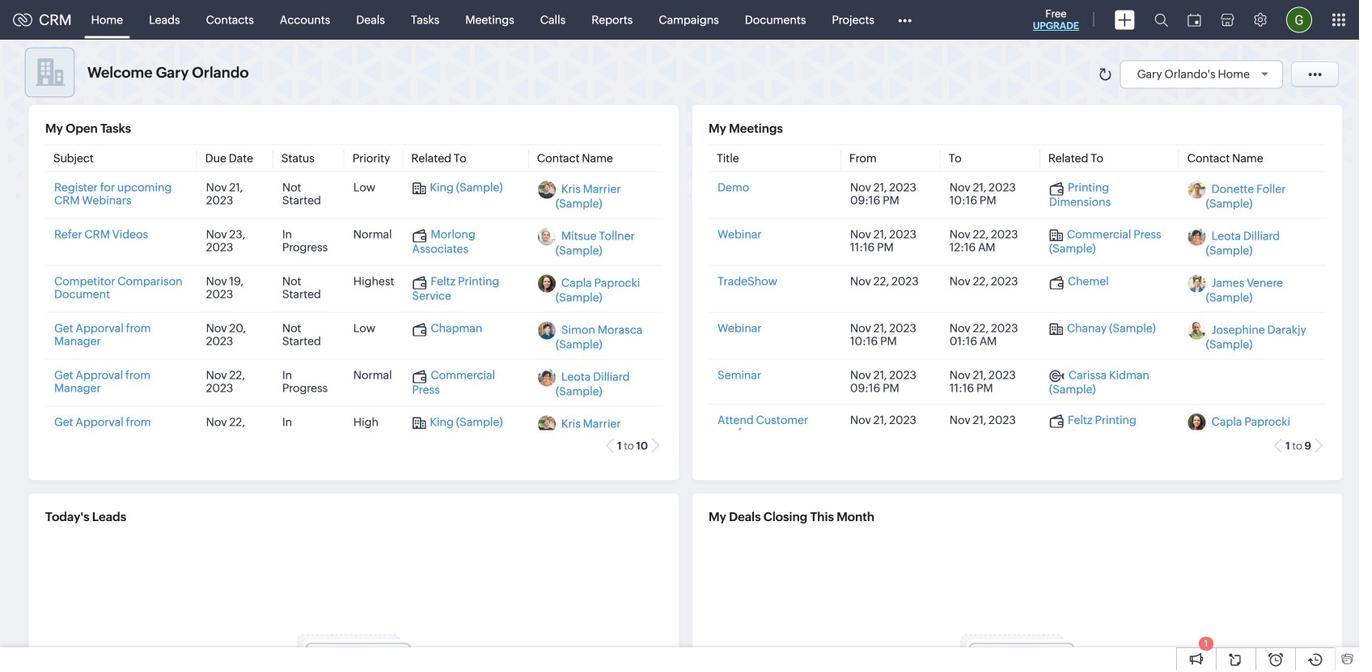 Task type: vqa. For each thing, say whether or not it's contained in the screenshot.
create menu element
yes



Task type: describe. For each thing, give the bounding box(es) containing it.
calendar image
[[1188, 13, 1202, 26]]

search element
[[1145, 0, 1179, 40]]

create menu image
[[1115, 10, 1136, 30]]

profile image
[[1287, 7, 1313, 33]]



Task type: locate. For each thing, give the bounding box(es) containing it.
profile element
[[1277, 0, 1323, 39]]

create menu element
[[1106, 0, 1145, 39]]

Other Modules field
[[888, 7, 923, 33]]

logo image
[[13, 13, 32, 26]]

search image
[[1155, 13, 1169, 27]]



